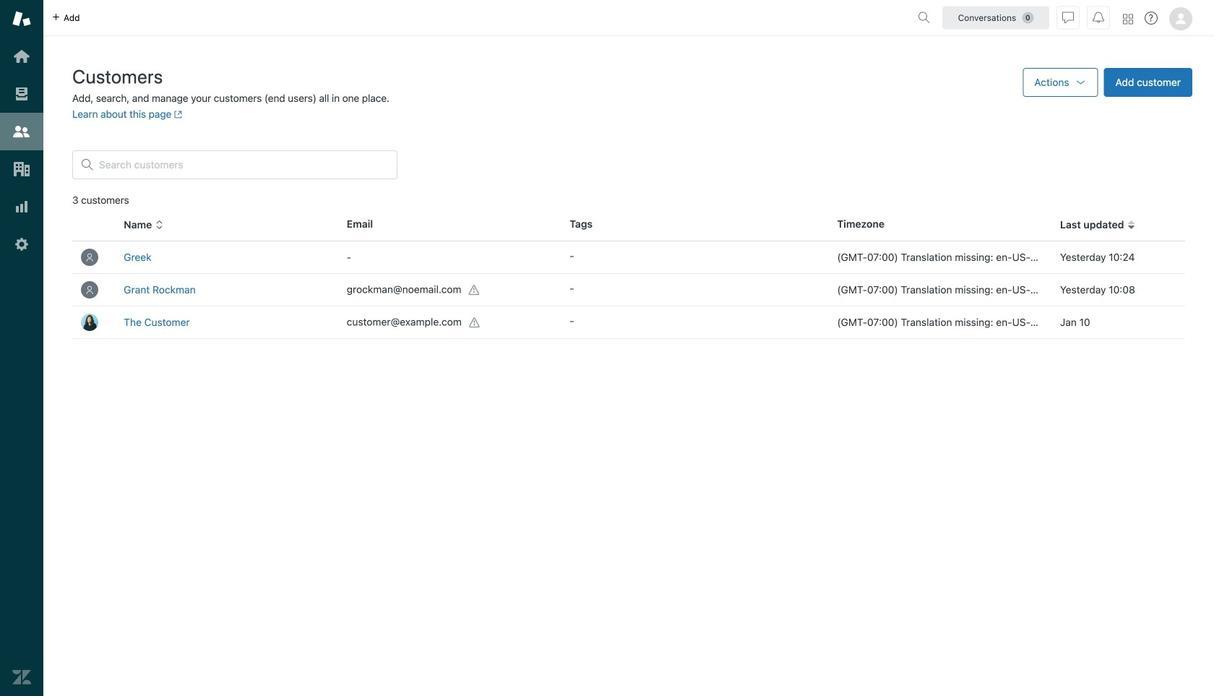 Task type: locate. For each thing, give the bounding box(es) containing it.
(opens in a new tab) image
[[171, 110, 183, 119]]

get started image
[[12, 47, 31, 66]]

views image
[[12, 85, 31, 103]]

Search customers field
[[99, 158, 388, 171]]

1 vertical spatial unverified email image
[[469, 317, 481, 329]]

zendesk image
[[12, 668, 31, 687]]

unverified email image
[[469, 285, 480, 296], [469, 317, 481, 329]]

0 vertical spatial unverified email image
[[469, 285, 480, 296]]

zendesk support image
[[12, 9, 31, 28]]

button displays agent's chat status as invisible. image
[[1063, 12, 1074, 23]]

organizations image
[[12, 160, 31, 179]]

customers image
[[12, 122, 31, 141]]

notifications image
[[1093, 12, 1105, 23]]



Task type: describe. For each thing, give the bounding box(es) containing it.
2 unverified email image from the top
[[469, 317, 481, 329]]

get help image
[[1145, 12, 1158, 25]]

admin image
[[12, 235, 31, 254]]

reporting image
[[12, 197, 31, 216]]

1 unverified email image from the top
[[469, 285, 480, 296]]

zendesk products image
[[1123, 14, 1133, 24]]

main element
[[0, 0, 43, 696]]



Task type: vqa. For each thing, say whether or not it's contained in the screenshot.
Zendesk. at the right of page
no



